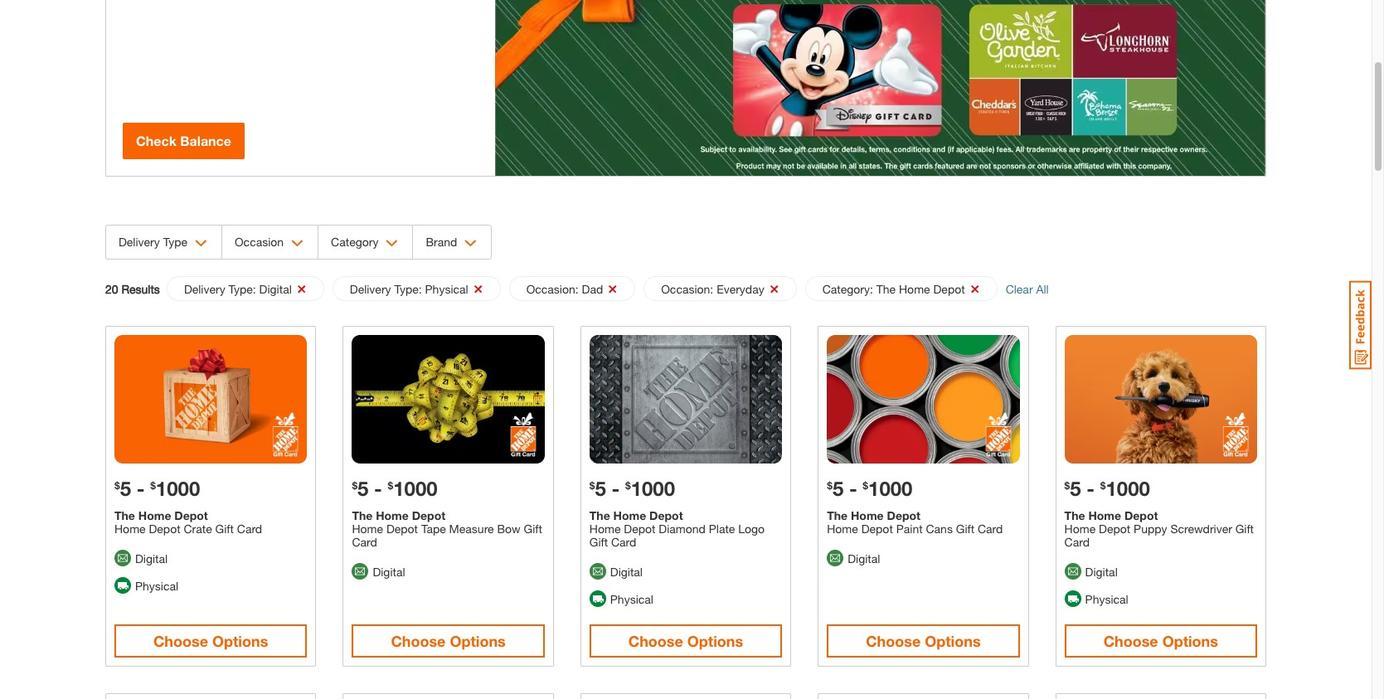 Task type: describe. For each thing, give the bounding box(es) containing it.
diamond
[[659, 522, 706, 536]]

10 $ from the left
[[1101, 479, 1106, 492]]

delivery type: physical button
[[333, 276, 501, 302]]

digital
[[259, 282, 292, 296]]

1 $ from the left
[[114, 479, 120, 492]]

card inside the home depot home depot tape measure bow gift card
[[352, 535, 377, 549]]

category: the home depot button
[[805, 276, 998, 302]]

delivery for delivery type
[[119, 235, 160, 249]]

open arrow image
[[291, 240, 304, 247]]

gift inside the home depot home depot diamond plate logo gift card
[[590, 535, 608, 549]]

choose options for diamond
[[629, 632, 743, 650]]

delivery for delivery type: digital
[[184, 282, 225, 296]]

clear all link
[[1006, 280, 1049, 297]]

digital image for home depot diamond plate logo gift card
[[590, 564, 606, 580]]

occasion link
[[222, 226, 318, 259]]

category link
[[319, 226, 413, 259]]

choose for tape
[[391, 632, 446, 650]]

cans
[[926, 522, 953, 536]]

the home depot home depot tape measure bow gift card
[[352, 509, 542, 549]]

$ 5 - $ 1000 for tape
[[352, 477, 438, 500]]

home depot paint cans gift card image
[[827, 335, 1020, 464]]

gift inside the home depot home depot paint cans gift card
[[956, 522, 975, 536]]

card inside the home depot home depot puppy screwdriver gift card
[[1065, 535, 1090, 549]]

everyday
[[717, 282, 765, 296]]

all
[[1037, 282, 1049, 296]]

6 $ from the left
[[388, 479, 393, 492]]

image for give the gift of doing image
[[495, 0, 1266, 176]]

choose options button for crate
[[114, 624, 307, 658]]

choose options button for tape
[[352, 624, 545, 658]]

home depot diamond plate logo gift card image
[[590, 335, 783, 464]]

clear
[[1006, 282, 1033, 296]]

delivery type: digital
[[184, 282, 292, 296]]

occasion: everyday button
[[644, 276, 797, 302]]

- for the home depot home depot tape measure bow gift card
[[374, 477, 382, 500]]

category
[[331, 235, 379, 249]]

2 $ from the left
[[150, 479, 156, 492]]

1000 for paint
[[869, 477, 913, 500]]

balance
[[180, 133, 231, 149]]

options for plate
[[688, 632, 743, 650]]

options for measure
[[450, 632, 506, 650]]

results
[[122, 282, 160, 296]]

choose options for tape
[[391, 632, 506, 650]]

category: the home depot
[[823, 282, 965, 296]]

delivery type link
[[106, 226, 221, 259]]

1000 for tape
[[393, 477, 438, 500]]

the home depot home depot puppy screwdriver gift card
[[1065, 509, 1254, 549]]

the inside button
[[877, 282, 896, 296]]

physical
[[425, 282, 468, 296]]

physical for crate
[[135, 579, 178, 593]]

home depot crate gift card image
[[114, 335, 307, 464]]

depot inside button
[[934, 282, 965, 296]]

measure
[[449, 522, 494, 536]]

5 for the home depot home depot puppy screwdriver gift card
[[1070, 477, 1082, 500]]

options for screwdriver
[[1163, 632, 1219, 650]]

$ 5 - $ 1000 for paint
[[827, 477, 913, 500]]

brand link
[[413, 226, 491, 259]]

check balance link
[[123, 123, 245, 159]]

20 results
[[105, 282, 160, 296]]

home depot puppy screwdriver gift card image
[[1065, 335, 1258, 464]]

$ 5 - $ 1000 for diamond
[[590, 477, 675, 500]]

the home depot home depot crate gift card
[[114, 509, 262, 536]]

bow
[[497, 522, 521, 536]]

the for the home depot home depot tape measure bow gift card
[[352, 509, 373, 523]]

7 $ from the left
[[827, 479, 833, 492]]

type: for physical
[[394, 282, 422, 296]]

occasion: for occasion: dad
[[527, 282, 579, 296]]

$ 5 - $ 1000 for puppy
[[1065, 477, 1151, 500]]

digital down the home depot home depot tape measure bow gift card
[[373, 565, 405, 579]]

digital for the home depot home depot diamond plate logo gift card
[[610, 565, 643, 579]]

logo
[[739, 522, 765, 536]]

tape
[[421, 522, 446, 536]]



Task type: vqa. For each thing, say whether or not it's contained in the screenshot.
Screwdriver's "Options"
yes



Task type: locate. For each thing, give the bounding box(es) containing it.
- for the home depot home depot crate gift card
[[137, 477, 145, 500]]

2 5 from the left
[[595, 477, 606, 500]]

choose options for paint
[[866, 632, 981, 650]]

1000 for puppy
[[1106, 477, 1151, 500]]

occasion: everyday
[[661, 282, 765, 296]]

delivery type: digital button
[[167, 276, 324, 302]]

type: for digital
[[229, 282, 256, 296]]

digital down the home depot home depot diamond plate logo gift card
[[610, 565, 643, 579]]

4 - from the left
[[849, 477, 858, 500]]

4 $ from the left
[[626, 479, 631, 492]]

choose options for crate
[[153, 632, 268, 650]]

$ 5 - $ 1000
[[114, 477, 200, 500], [590, 477, 675, 500], [352, 477, 438, 500], [827, 477, 913, 500], [1065, 477, 1151, 500]]

4 5 from the left
[[833, 477, 844, 500]]

1 horizontal spatial open arrow image
[[386, 240, 399, 247]]

1 horizontal spatial digital image
[[590, 564, 606, 580]]

2 choose from the left
[[391, 632, 446, 650]]

- for the home depot home depot paint cans gift card
[[849, 477, 858, 500]]

the inside the home depot home depot puppy screwdriver gift card
[[1065, 509, 1086, 523]]

2 horizontal spatial digital image
[[1065, 564, 1082, 580]]

choose options
[[153, 632, 268, 650], [391, 632, 506, 650], [629, 632, 743, 650], [866, 632, 981, 650], [1104, 632, 1219, 650]]

occasion: left dad
[[527, 282, 579, 296]]

brand
[[426, 235, 457, 249]]

5 - from the left
[[1087, 477, 1095, 500]]

physical image for the home depot home depot diamond plate logo gift card
[[590, 591, 606, 607]]

-
[[137, 477, 145, 500], [612, 477, 620, 500], [374, 477, 382, 500], [849, 477, 858, 500], [1087, 477, 1095, 500]]

card inside the home depot home depot crate gift card
[[237, 522, 262, 536]]

2 - from the left
[[612, 477, 620, 500]]

1 options from the left
[[212, 632, 268, 650]]

choose options button for puppy
[[1065, 624, 1258, 658]]

1 5 from the left
[[120, 477, 131, 500]]

puppy
[[1134, 522, 1168, 536]]

choose for diamond
[[629, 632, 683, 650]]

1000 up tape
[[393, 477, 438, 500]]

1 horizontal spatial delivery
[[184, 282, 225, 296]]

3 choose from the left
[[629, 632, 683, 650]]

check
[[136, 133, 177, 149]]

5 for the home depot home depot tape measure bow gift card
[[358, 477, 369, 500]]

depot
[[934, 282, 965, 296], [174, 509, 208, 523], [650, 509, 683, 523], [412, 509, 446, 523], [887, 509, 921, 523], [1125, 509, 1158, 523], [149, 522, 181, 536], [624, 522, 656, 536], [387, 522, 418, 536], [862, 522, 893, 536], [1099, 522, 1131, 536]]

the for the home depot home depot paint cans gift card
[[827, 509, 848, 523]]

occasion: dad button
[[509, 276, 636, 302]]

crate
[[184, 522, 212, 536]]

4 choose options button from the left
[[827, 624, 1020, 658]]

- up the home depot home depot puppy screwdriver gift card
[[1087, 477, 1095, 500]]

category:
[[823, 282, 874, 296]]

5 for the home depot home depot diamond plate logo gift card
[[595, 477, 606, 500]]

choose
[[153, 632, 208, 650], [391, 632, 446, 650], [629, 632, 683, 650], [866, 632, 921, 650], [1104, 632, 1159, 650]]

dad
[[582, 282, 603, 296]]

5 $ 5 - $ 1000 from the left
[[1065, 477, 1151, 500]]

open arrow image for delivery type
[[195, 240, 207, 247]]

gift inside the home depot home depot tape measure bow gift card
[[524, 522, 542, 536]]

5 choose options button from the left
[[1065, 624, 1258, 658]]

open arrow image inside brand link
[[465, 240, 477, 247]]

3 5 from the left
[[358, 477, 369, 500]]

3 options from the left
[[688, 632, 743, 650]]

- up the home depot home depot tape measure bow gift card
[[374, 477, 382, 500]]

3 open arrow image from the left
[[465, 240, 477, 247]]

delivery
[[119, 235, 160, 249], [184, 282, 225, 296], [350, 282, 391, 296]]

1 - from the left
[[137, 477, 145, 500]]

card inside the home depot home depot paint cans gift card
[[978, 522, 1003, 536]]

3 1000 from the left
[[393, 477, 438, 500]]

1 horizontal spatial occasion:
[[661, 282, 714, 296]]

occasion: dad
[[527, 282, 603, 296]]

physical for diamond
[[610, 592, 654, 606]]

card right the crate
[[237, 522, 262, 536]]

4 choose options from the left
[[866, 632, 981, 650]]

choose options for puppy
[[1104, 632, 1219, 650]]

type:
[[229, 282, 256, 296], [394, 282, 422, 296]]

gift inside the home depot home depot crate gift card
[[215, 522, 234, 536]]

1 horizontal spatial physical
[[610, 592, 654, 606]]

- up the home depot home depot crate gift card
[[137, 477, 145, 500]]

5 choose from the left
[[1104, 632, 1159, 650]]

screwdriver
[[1171, 522, 1233, 536]]

plate
[[709, 522, 735, 536]]

occasion:
[[527, 282, 579, 296], [661, 282, 714, 296]]

choose options button
[[114, 624, 307, 658], [352, 624, 545, 658], [590, 624, 783, 658], [827, 624, 1020, 658], [1065, 624, 1258, 658]]

physical image
[[1065, 591, 1082, 607]]

3 - from the left
[[374, 477, 382, 500]]

open arrow image for category
[[386, 240, 399, 247]]

the for the home depot home depot puppy screwdriver gift card
[[1065, 509, 1086, 523]]

gift inside the home depot home depot puppy screwdriver gift card
[[1236, 522, 1254, 536]]

3 $ 5 - $ 1000 from the left
[[352, 477, 438, 500]]

$ 5 - $ 1000 up the home depot home depot crate gift card
[[114, 477, 200, 500]]

card up physical image
[[1065, 535, 1090, 549]]

physical for puppy
[[1086, 592, 1129, 606]]

the for the home depot home depot crate gift card
[[114, 509, 135, 523]]

1000 for diamond
[[631, 477, 675, 500]]

1 type: from the left
[[229, 282, 256, 296]]

feedback link image
[[1350, 280, 1372, 370]]

card inside the home depot home depot diamond plate logo gift card
[[611, 535, 637, 549]]

- for the home depot home depot puppy screwdriver gift card
[[1087, 477, 1095, 500]]

2 1000 from the left
[[631, 477, 675, 500]]

home
[[899, 282, 931, 296], [138, 509, 171, 523], [614, 509, 646, 523], [376, 509, 409, 523], [851, 509, 884, 523], [1089, 509, 1122, 523], [114, 522, 146, 536], [590, 522, 621, 536], [352, 522, 383, 536], [827, 522, 859, 536], [1065, 522, 1096, 536]]

digital image for home depot paint cans gift card
[[827, 550, 844, 567]]

open arrow image
[[195, 240, 207, 247], [386, 240, 399, 247], [465, 240, 477, 247]]

$ 5 - $ 1000 up the home depot home depot diamond plate logo gift card
[[590, 477, 675, 500]]

1000 up the home depot home depot crate gift card
[[156, 477, 200, 500]]

1000
[[156, 477, 200, 500], [631, 477, 675, 500], [393, 477, 438, 500], [869, 477, 913, 500], [1106, 477, 1151, 500]]

the inside the home depot home depot tape measure bow gift card
[[352, 509, 373, 523]]

open arrow image right the category
[[386, 240, 399, 247]]

open arrow image inside delivery type 'link'
[[195, 240, 207, 247]]

digital image for home depot crate gift card
[[114, 550, 131, 567]]

0 horizontal spatial delivery
[[119, 235, 160, 249]]

clear all
[[1006, 282, 1049, 296]]

5 1000 from the left
[[1106, 477, 1151, 500]]

digital image for home depot tape measure bow gift card
[[352, 564, 369, 580]]

0 horizontal spatial type:
[[229, 282, 256, 296]]

3 choose options button from the left
[[590, 624, 783, 658]]

3 choose options from the left
[[629, 632, 743, 650]]

options
[[212, 632, 268, 650], [450, 632, 506, 650], [688, 632, 743, 650], [925, 632, 981, 650], [1163, 632, 1219, 650]]

- up the home depot home depot paint cans gift card
[[849, 477, 858, 500]]

home inside button
[[899, 282, 931, 296]]

delivery type: physical
[[350, 282, 468, 296]]

1000 for crate
[[156, 477, 200, 500]]

occasion: for occasion: everyday
[[661, 282, 714, 296]]

0 horizontal spatial digital image
[[352, 564, 369, 580]]

5 for the home depot home depot paint cans gift card
[[833, 477, 844, 500]]

2 occasion: from the left
[[661, 282, 714, 296]]

the inside the home depot home depot diamond plate logo gift card
[[590, 509, 610, 523]]

4 1000 from the left
[[869, 477, 913, 500]]

type
[[163, 235, 187, 249]]

the inside the home depot home depot crate gift card
[[114, 509, 135, 523]]

choose for paint
[[866, 632, 921, 650]]

open arrow image inside category link
[[386, 240, 399, 247]]

options for gift
[[212, 632, 268, 650]]

2 horizontal spatial delivery
[[350, 282, 391, 296]]

digital for the home depot home depot puppy screwdriver gift card
[[1086, 565, 1118, 579]]

2 choose options from the left
[[391, 632, 506, 650]]

1 horizontal spatial physical image
[[590, 591, 606, 607]]

5 $ from the left
[[352, 479, 358, 492]]

4 $ 5 - $ 1000 from the left
[[827, 477, 913, 500]]

2 horizontal spatial physical
[[1086, 592, 1129, 606]]

choose for crate
[[153, 632, 208, 650]]

choose options button for paint
[[827, 624, 1020, 658]]

open arrow image right brand
[[465, 240, 477, 247]]

occasion: left everyday
[[661, 282, 714, 296]]

20
[[105, 282, 118, 296]]

physical image for the home depot home depot crate gift card
[[114, 578, 131, 594]]

delivery down category link
[[350, 282, 391, 296]]

3 $ from the left
[[590, 479, 595, 492]]

$ 5 - $ 1000 for crate
[[114, 477, 200, 500]]

digital down the home depot home depot paint cans gift card
[[848, 552, 881, 566]]

card
[[237, 522, 262, 536], [978, 522, 1003, 536], [611, 535, 637, 549], [352, 535, 377, 549], [1065, 535, 1090, 549]]

1 choose from the left
[[153, 632, 208, 650]]

5 5 from the left
[[1070, 477, 1082, 500]]

paint
[[897, 522, 923, 536]]

2 $ 5 - $ 1000 from the left
[[590, 477, 675, 500]]

8 $ from the left
[[863, 479, 869, 492]]

0 horizontal spatial physical image
[[114, 578, 131, 594]]

- for the home depot home depot diamond plate logo gift card
[[612, 477, 620, 500]]

$
[[114, 479, 120, 492], [150, 479, 156, 492], [590, 479, 595, 492], [626, 479, 631, 492], [352, 479, 358, 492], [388, 479, 393, 492], [827, 479, 833, 492], [863, 479, 869, 492], [1065, 479, 1070, 492], [1101, 479, 1106, 492]]

digital image for home depot puppy screwdriver gift card
[[1065, 564, 1082, 580]]

digital image
[[114, 550, 131, 567], [590, 564, 606, 580], [1065, 564, 1082, 580]]

card left diamond
[[611, 535, 637, 549]]

digital for the home depot home depot crate gift card
[[135, 552, 168, 566]]

choose options button for diamond
[[590, 624, 783, 658]]

9 $ from the left
[[1065, 479, 1070, 492]]

home depot tape measure bow gift card image
[[352, 335, 545, 464]]

card left tape
[[352, 535, 377, 549]]

physical image
[[114, 578, 131, 594], [590, 591, 606, 607]]

digital
[[135, 552, 168, 566], [848, 552, 881, 566], [610, 565, 643, 579], [373, 565, 405, 579], [1086, 565, 1118, 579]]

open arrow image right type
[[195, 240, 207, 247]]

2 open arrow image from the left
[[386, 240, 399, 247]]

5 for the home depot home depot crate gift card
[[120, 477, 131, 500]]

$ 5 - $ 1000 up the home depot home depot paint cans gift card
[[827, 477, 913, 500]]

check balance
[[136, 133, 231, 149]]

the inside the home depot home depot paint cans gift card
[[827, 509, 848, 523]]

type: left digital
[[229, 282, 256, 296]]

type: left "physical"
[[394, 282, 422, 296]]

1000 up puppy
[[1106, 477, 1151, 500]]

choose for puppy
[[1104, 632, 1159, 650]]

5
[[120, 477, 131, 500], [595, 477, 606, 500], [358, 477, 369, 500], [833, 477, 844, 500], [1070, 477, 1082, 500]]

0 horizontal spatial digital image
[[114, 550, 131, 567]]

2 options from the left
[[450, 632, 506, 650]]

digital down the home depot home depot puppy screwdriver gift card
[[1086, 565, 1118, 579]]

1000 up the home depot home depot paint cans gift card
[[869, 477, 913, 500]]

delivery down type
[[184, 282, 225, 296]]

open arrow image for brand
[[465, 240, 477, 247]]

options for cans
[[925, 632, 981, 650]]

1 1000 from the left
[[156, 477, 200, 500]]

the
[[877, 282, 896, 296], [114, 509, 135, 523], [590, 509, 610, 523], [352, 509, 373, 523], [827, 509, 848, 523], [1065, 509, 1086, 523]]

1 choose options from the left
[[153, 632, 268, 650]]

occasion
[[235, 235, 284, 249]]

- up the home depot home depot diamond plate logo gift card
[[612, 477, 620, 500]]

0 horizontal spatial open arrow image
[[195, 240, 207, 247]]

2 horizontal spatial open arrow image
[[465, 240, 477, 247]]

4 options from the left
[[925, 632, 981, 650]]

0 horizontal spatial occasion:
[[527, 282, 579, 296]]

delivery inside 'link'
[[119, 235, 160, 249]]

delivery type
[[119, 235, 187, 249]]

$ 5 - $ 1000 up puppy
[[1065, 477, 1151, 500]]

2 type: from the left
[[394, 282, 422, 296]]

1 horizontal spatial digital image
[[827, 550, 844, 567]]

5 options from the left
[[1163, 632, 1219, 650]]

4 choose from the left
[[866, 632, 921, 650]]

card right cans
[[978, 522, 1003, 536]]

digital down the home depot home depot crate gift card
[[135, 552, 168, 566]]

delivery for delivery type: physical
[[350, 282, 391, 296]]

0 horizontal spatial physical
[[135, 579, 178, 593]]

the home depot home depot paint cans gift card
[[827, 509, 1003, 536]]

5 choose options from the left
[[1104, 632, 1219, 650]]

1 occasion: from the left
[[527, 282, 579, 296]]

the home depot home depot diamond plate logo gift card
[[590, 509, 765, 549]]

1 horizontal spatial type:
[[394, 282, 422, 296]]

1 open arrow image from the left
[[195, 240, 207, 247]]

gift
[[215, 522, 234, 536], [524, 522, 542, 536], [956, 522, 975, 536], [1236, 522, 1254, 536], [590, 535, 608, 549]]

physical
[[135, 579, 178, 593], [610, 592, 654, 606], [1086, 592, 1129, 606]]

1 $ 5 - $ 1000 from the left
[[114, 477, 200, 500]]

$ 5 - $ 1000 up tape
[[352, 477, 438, 500]]

1 choose options button from the left
[[114, 624, 307, 658]]

1000 up the home depot home depot diamond plate logo gift card
[[631, 477, 675, 500]]

2 choose options button from the left
[[352, 624, 545, 658]]

the for the home depot home depot diamond plate logo gift card
[[590, 509, 610, 523]]

digital image
[[827, 550, 844, 567], [352, 564, 369, 580]]

delivery left type
[[119, 235, 160, 249]]



